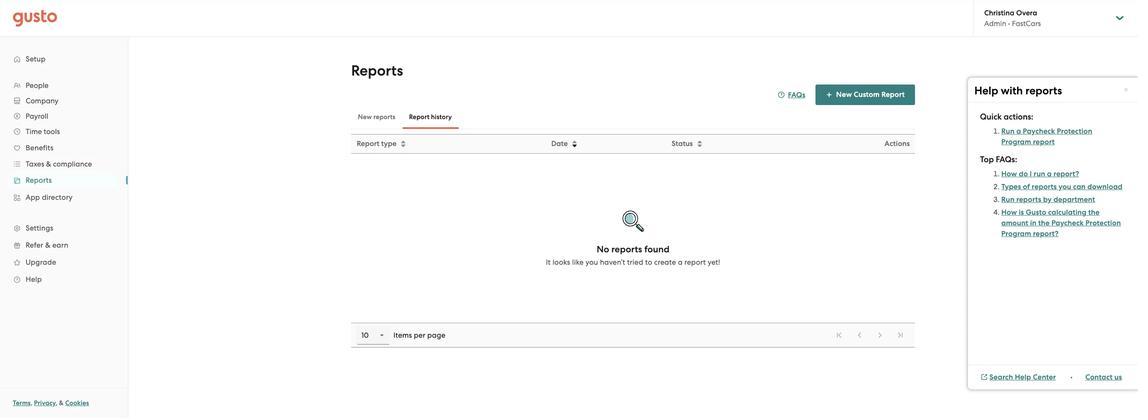 Task type: locate. For each thing, give the bounding box(es) containing it.
taxes & compliance
[[26, 160, 92, 168]]

like
[[572, 258, 584, 267]]

0 horizontal spatial a
[[678, 258, 683, 267]]

• right center
[[1071, 373, 1073, 382]]

you left 'can' on the right
[[1059, 182, 1071, 191]]

to
[[645, 258, 652, 267]]

reports tab list
[[351, 105, 915, 129]]

a right create
[[678, 258, 683, 267]]

privacy
[[34, 399, 56, 407]]

amount
[[1001, 219, 1028, 228]]

christina overa admin • fastcars
[[984, 9, 1041, 28]]

1 horizontal spatial the
[[1088, 208, 1100, 217]]

, left cookies
[[56, 399, 57, 407]]

new inside button
[[358, 113, 372, 121]]

new
[[836, 90, 852, 99], [358, 113, 372, 121]]

the down department
[[1088, 208, 1100, 217]]

report for history
[[409, 113, 430, 121]]

help down the upgrade
[[26, 275, 42, 284]]

app directory link
[[9, 190, 119, 205]]

1 vertical spatial paycheck
[[1052, 219, 1084, 228]]

2 horizontal spatial a
[[1047, 170, 1052, 179]]

1 horizontal spatial list
[[830, 326, 910, 345]]

directory
[[42, 193, 73, 202]]

paycheck inside run a paycheck protection program report
[[1023, 127, 1055, 136]]

reports
[[351, 62, 403, 79], [26, 176, 52, 185]]

you
[[1059, 182, 1071, 191], [586, 258, 598, 267]]

1 vertical spatial report?
[[1033, 229, 1059, 238]]

report left history
[[409, 113, 430, 121]]

2 horizontal spatial list
[[993, 169, 1123, 239]]

items
[[393, 331, 412, 340]]

0 horizontal spatial ,
[[31, 399, 32, 407]]

1 vertical spatial a
[[1047, 170, 1052, 179]]

cookies button
[[65, 398, 89, 408]]

2 vertical spatial &
[[59, 399, 64, 407]]

1 vertical spatial reports
[[26, 176, 52, 185]]

2 run from the top
[[1001, 195, 1015, 204]]

new inside "link"
[[836, 90, 852, 99]]

2 horizontal spatial report
[[882, 90, 905, 99]]

program down amount
[[1001, 229, 1031, 238]]

gusto
[[1026, 208, 1046, 217]]

time
[[26, 127, 42, 136]]

help inside list
[[26, 275, 42, 284]]

module__icon___go7vc image inside search help center 'link'
[[981, 374, 988, 381]]

1 horizontal spatial report
[[1033, 138, 1055, 147]]

payroll
[[26, 112, 48, 120]]

0 vertical spatial a
[[1016, 127, 1021, 136]]

•
[[1008, 19, 1010, 28], [1071, 373, 1073, 382]]

run
[[1001, 127, 1015, 136], [1001, 195, 1015, 204]]

& inside dropdown button
[[46, 160, 51, 168]]

report history button
[[402, 107, 459, 127]]

report? down in
[[1033, 229, 1059, 238]]

type
[[381, 139, 397, 148]]

0 vertical spatial help
[[974, 84, 998, 97]]

0 horizontal spatial the
[[1038, 219, 1050, 228]]

actions:
[[1004, 112, 1033, 122]]

program up faqs:
[[1001, 138, 1031, 147]]

1 vertical spatial program
[[1001, 229, 1031, 238]]

report
[[882, 90, 905, 99], [409, 113, 430, 121], [357, 139, 379, 148]]

&
[[46, 160, 51, 168], [45, 241, 50, 249], [59, 399, 64, 407]]

0 horizontal spatial •
[[1008, 19, 1010, 28]]

1 vertical spatial •
[[1071, 373, 1073, 382]]

1 horizontal spatial you
[[1059, 182, 1071, 191]]

list inside report history table element
[[830, 326, 910, 345]]

0 horizontal spatial new
[[358, 113, 372, 121]]

1 vertical spatial run
[[1001, 195, 1015, 204]]

1 program from the top
[[1001, 138, 1031, 147]]

refer
[[26, 241, 43, 249]]

create
[[654, 258, 676, 267]]

list containing people
[[0, 78, 128, 288]]

module__icon___go7vc image
[[1123, 86, 1130, 93], [981, 374, 988, 381]]

a
[[1016, 127, 1021, 136], [1047, 170, 1052, 179], [678, 258, 683, 267]]

app
[[26, 193, 40, 202]]

2 vertical spatial report
[[357, 139, 379, 148]]

reports
[[1025, 84, 1062, 97], [373, 113, 395, 121], [1032, 182, 1057, 191], [1016, 195, 1041, 204], [611, 244, 642, 255]]

1 run from the top
[[1001, 127, 1015, 136]]

1 vertical spatial report
[[684, 258, 706, 267]]

,
[[31, 399, 32, 407], [56, 399, 57, 407]]

reports inside gusto navigation element
[[26, 176, 52, 185]]

report for type
[[357, 139, 379, 148]]

1 horizontal spatial reports
[[351, 62, 403, 79]]

department
[[1054, 195, 1095, 204]]

, left privacy
[[31, 399, 32, 407]]

setup
[[26, 55, 46, 63]]

paycheck inside how do i run a report? types of reports you can download run reports by department how is gusto calculating the amount in the paycheck protection program report?
[[1052, 219, 1084, 228]]

0 vertical spatial protection
[[1057, 127, 1092, 136]]

1 horizontal spatial new
[[836, 90, 852, 99]]

help left center
[[1015, 373, 1031, 382]]

new reports button
[[351, 107, 402, 127]]

paycheck
[[1023, 127, 1055, 136], [1052, 219, 1084, 228]]

faqs
[[788, 90, 805, 99]]

1 , from the left
[[31, 399, 32, 407]]

report left type
[[357, 139, 379, 148]]

run a paycheck protection program report link
[[1001, 127, 1092, 147]]

the
[[1088, 208, 1100, 217], [1038, 219, 1050, 228]]

reports link
[[9, 173, 119, 188]]

0 vertical spatial you
[[1059, 182, 1071, 191]]

protection
[[1057, 127, 1092, 136], [1086, 219, 1121, 228]]

new custom report link
[[816, 85, 915, 105]]

& for compliance
[[46, 160, 51, 168]]

admin
[[984, 19, 1006, 28]]

date button
[[546, 135, 666, 153]]

report? up types of reports you can download button
[[1054, 170, 1079, 179]]

report history
[[409, 113, 452, 121]]

a down actions:
[[1016, 127, 1021, 136]]

earn
[[52, 241, 68, 249]]

0 vertical spatial •
[[1008, 19, 1010, 28]]

a right run
[[1047, 170, 1052, 179]]

types
[[1001, 182, 1021, 191]]

0 vertical spatial module__icon___go7vc image
[[1123, 86, 1130, 93]]

terms , privacy , & cookies
[[13, 399, 89, 407]]

how up types
[[1001, 170, 1017, 179]]

faqs button
[[778, 90, 805, 100]]

2 vertical spatial a
[[678, 258, 683, 267]]

search
[[989, 373, 1013, 382]]

date
[[551, 139, 568, 148]]

company button
[[9, 93, 119, 109]]

0 horizontal spatial list
[[0, 78, 128, 288]]

new up report type
[[358, 113, 372, 121]]

taxes & compliance button
[[9, 156, 119, 172]]

is
[[1019, 208, 1024, 217]]

1 vertical spatial the
[[1038, 219, 1050, 228]]

0 vertical spatial run
[[1001, 127, 1015, 136]]

home image
[[13, 10, 57, 27]]

report inside report type button
[[357, 139, 379, 148]]

can
[[1073, 182, 1086, 191]]

1 vertical spatial protection
[[1086, 219, 1121, 228]]

how do i run a report? types of reports you can download run reports by department how is gusto calculating the amount in the paycheck protection program report?
[[1001, 170, 1123, 238]]

run a paycheck protection program report
[[1001, 127, 1092, 147]]

faqs:
[[996, 155, 1017, 164]]

1 horizontal spatial report
[[409, 113, 430, 121]]

list containing how do i run a report?
[[993, 169, 1123, 239]]

0 horizontal spatial module__icon___go7vc image
[[981, 374, 988, 381]]

help left with
[[974, 84, 998, 97]]

1 vertical spatial new
[[358, 113, 372, 121]]

0 vertical spatial new
[[836, 90, 852, 99]]

2 program from the top
[[1001, 229, 1031, 238]]

report inside report history button
[[409, 113, 430, 121]]

2 , from the left
[[56, 399, 57, 407]]

reports up type
[[373, 113, 395, 121]]

1 how from the top
[[1001, 170, 1017, 179]]

0 vertical spatial &
[[46, 160, 51, 168]]

1 horizontal spatial ,
[[56, 399, 57, 407]]

1 horizontal spatial a
[[1016, 127, 1021, 136]]

0 horizontal spatial you
[[586, 258, 598, 267]]

0 vertical spatial program
[[1001, 138, 1031, 147]]

• inside christina overa admin • fastcars
[[1008, 19, 1010, 28]]

christina
[[984, 9, 1014, 18]]

0 horizontal spatial reports
[[26, 176, 52, 185]]

list
[[0, 78, 128, 288], [993, 169, 1123, 239], [830, 326, 910, 345]]

2 how from the top
[[1001, 208, 1017, 217]]

0 vertical spatial how
[[1001, 170, 1017, 179]]

cookies
[[65, 399, 89, 407]]

you right the 'like'
[[586, 258, 598, 267]]

list for gusto navigation element
[[0, 78, 128, 288]]

0 horizontal spatial help
[[26, 275, 42, 284]]

how up amount
[[1001, 208, 1017, 217]]

1 vertical spatial help
[[26, 275, 42, 284]]

report history tab panel
[[351, 134, 915, 348]]

2 horizontal spatial help
[[1015, 373, 1031, 382]]

new left custom
[[836, 90, 852, 99]]

1 vertical spatial how
[[1001, 208, 1017, 217]]

0 horizontal spatial report
[[684, 258, 706, 267]]

reports up tried
[[611, 244, 642, 255]]

& left earn
[[45, 241, 50, 249]]

1 horizontal spatial module__icon___go7vc image
[[1123, 86, 1130, 93]]

1 horizontal spatial help
[[974, 84, 998, 97]]

reports inside new reports button
[[373, 113, 395, 121]]

reports down of
[[1016, 195, 1041, 204]]

new custom report
[[836, 90, 905, 99]]

reports inside no reports found it looks like you haven't tried to create a report yet!
[[611, 244, 642, 255]]

0 vertical spatial report
[[1033, 138, 1055, 147]]

help link
[[9, 272, 119, 287]]

0 horizontal spatial report
[[357, 139, 379, 148]]

top
[[980, 155, 994, 164]]

0 vertical spatial report
[[882, 90, 905, 99]]

by
[[1043, 195, 1052, 204]]

run down types
[[1001, 195, 1015, 204]]

with
[[1001, 84, 1023, 97]]

report up run
[[1033, 138, 1055, 147]]

report right custom
[[882, 90, 905, 99]]

types of reports you can download button
[[1001, 182, 1123, 192]]

run down quick actions:
[[1001, 127, 1015, 136]]

• right admin
[[1008, 19, 1010, 28]]

report inside run a paycheck protection program report
[[1033, 138, 1055, 147]]

report inside no reports found it looks like you haven't tried to create a report yet!
[[684, 258, 706, 267]]

the right in
[[1038, 219, 1050, 228]]

1 vertical spatial module__icon___go7vc image
[[981, 374, 988, 381]]

paycheck down calculating
[[1052, 219, 1084, 228]]

0 vertical spatial paycheck
[[1023, 127, 1055, 136]]

history
[[431, 113, 452, 121]]

1 vertical spatial you
[[586, 258, 598, 267]]

report?
[[1054, 170, 1079, 179], [1033, 229, 1059, 238]]

& right taxes
[[46, 160, 51, 168]]

paycheck down actions:
[[1023, 127, 1055, 136]]

1 vertical spatial &
[[45, 241, 50, 249]]

run inside run a paycheck protection program report
[[1001, 127, 1015, 136]]

terms
[[13, 399, 31, 407]]

report left yet!
[[684, 258, 706, 267]]

a inside how do i run a report? types of reports you can download run reports by department how is gusto calculating the amount in the paycheck protection program report?
[[1047, 170, 1052, 179]]

gusto navigation element
[[0, 37, 128, 302]]

it
[[546, 258, 551, 267]]

& left cookies
[[59, 399, 64, 407]]

1 vertical spatial report
[[409, 113, 430, 121]]



Task type: vqa. For each thing, say whether or not it's contained in the screenshot.
left holidays
no



Task type: describe. For each thing, give the bounding box(es) containing it.
program inside run a paycheck protection program report
[[1001, 138, 1031, 147]]

custom
[[854, 90, 880, 99]]

no
[[597, 244, 609, 255]]

us
[[1114, 373, 1122, 382]]

download
[[1087, 182, 1123, 191]]

you inside how do i run a report? types of reports you can download run reports by department how is gusto calculating the amount in the paycheck protection program report?
[[1059, 182, 1071, 191]]

upgrade
[[26, 258, 56, 267]]

a inside run a paycheck protection program report
[[1016, 127, 1021, 136]]

quick actions:
[[980, 112, 1033, 122]]

payroll button
[[9, 109, 119, 124]]

1 horizontal spatial •
[[1071, 373, 1073, 382]]

time tools
[[26, 127, 60, 136]]

contact
[[1085, 373, 1113, 382]]

people button
[[9, 78, 119, 93]]

protection inside how do i run a report? types of reports you can download run reports by department how is gusto calculating the amount in the paycheck protection program report?
[[1086, 219, 1121, 228]]

new for new reports
[[358, 113, 372, 121]]

privacy link
[[34, 399, 56, 407]]

items per page
[[393, 331, 446, 340]]

refer & earn
[[26, 241, 68, 249]]

how is gusto calculating the amount in the paycheck protection program report? link
[[1001, 208, 1121, 238]]

in
[[1030, 219, 1037, 228]]

status
[[672, 139, 693, 148]]

people
[[26, 81, 49, 90]]

reports up by
[[1032, 182, 1057, 191]]

you inside no reports found it looks like you haven't tried to create a report yet!
[[586, 258, 598, 267]]

settings
[[26, 224, 53, 232]]

page
[[427, 331, 446, 340]]

help with reports
[[974, 84, 1062, 97]]

protection inside run a paycheck protection program report
[[1057, 127, 1092, 136]]

per
[[414, 331, 425, 340]]

search help center
[[989, 373, 1056, 382]]

benefits link
[[9, 140, 119, 156]]

haven't
[[600, 258, 625, 267]]

run reports by department button
[[1001, 195, 1095, 205]]

settings link
[[9, 220, 119, 236]]

actions
[[885, 139, 910, 148]]

tools
[[44, 127, 60, 136]]

status button
[[666, 135, 801, 153]]

reports right with
[[1025, 84, 1062, 97]]

search help center link
[[981, 373, 1058, 382]]

2 vertical spatial help
[[1015, 373, 1031, 382]]

contact us
[[1085, 373, 1122, 382]]

of
[[1023, 182, 1030, 191]]

0 vertical spatial the
[[1088, 208, 1100, 217]]

refer & earn link
[[9, 238, 119, 253]]

taxes
[[26, 160, 44, 168]]

i
[[1030, 170, 1032, 179]]

program inside how do i run a report? types of reports you can download run reports by department how is gusto calculating the amount in the paycheck protection program report?
[[1001, 229, 1031, 238]]

benefits
[[26, 144, 53, 152]]

how do i run a report? button
[[1001, 169, 1079, 179]]

fastcars
[[1012, 19, 1041, 28]]

quick
[[980, 112, 1002, 122]]

yet!
[[708, 258, 720, 267]]

overa
[[1016, 9, 1037, 18]]

company
[[26, 97, 58, 105]]

top faqs:
[[980, 155, 1017, 164]]

a inside no reports found it looks like you haven't tried to create a report yet!
[[678, 258, 683, 267]]

terms link
[[13, 399, 31, 407]]

run inside how do i run a report? types of reports you can download run reports by department how is gusto calculating the amount in the paycheck protection program report?
[[1001, 195, 1015, 204]]

calculating
[[1048, 208, 1087, 217]]

no reports found it looks like you haven't tried to create a report yet!
[[546, 244, 720, 267]]

run
[[1034, 170, 1045, 179]]

& for earn
[[45, 241, 50, 249]]

do
[[1019, 170, 1028, 179]]

center
[[1033, 373, 1056, 382]]

app directory
[[26, 193, 73, 202]]

time tools button
[[9, 124, 119, 139]]

help for help
[[26, 275, 42, 284]]

0 vertical spatial reports
[[351, 62, 403, 79]]

looks
[[553, 258, 570, 267]]

found
[[644, 244, 670, 255]]

setup link
[[9, 51, 119, 67]]

tried
[[627, 258, 643, 267]]

list for report history table element
[[830, 326, 910, 345]]

report type button
[[352, 135, 545, 153]]

report inside new custom report "link"
[[882, 90, 905, 99]]

help for help with reports
[[974, 84, 998, 97]]

0 vertical spatial report?
[[1054, 170, 1079, 179]]

new for new custom report
[[836, 90, 852, 99]]

contact us link
[[1085, 373, 1122, 382]]

report history table element
[[351, 323, 915, 348]]



